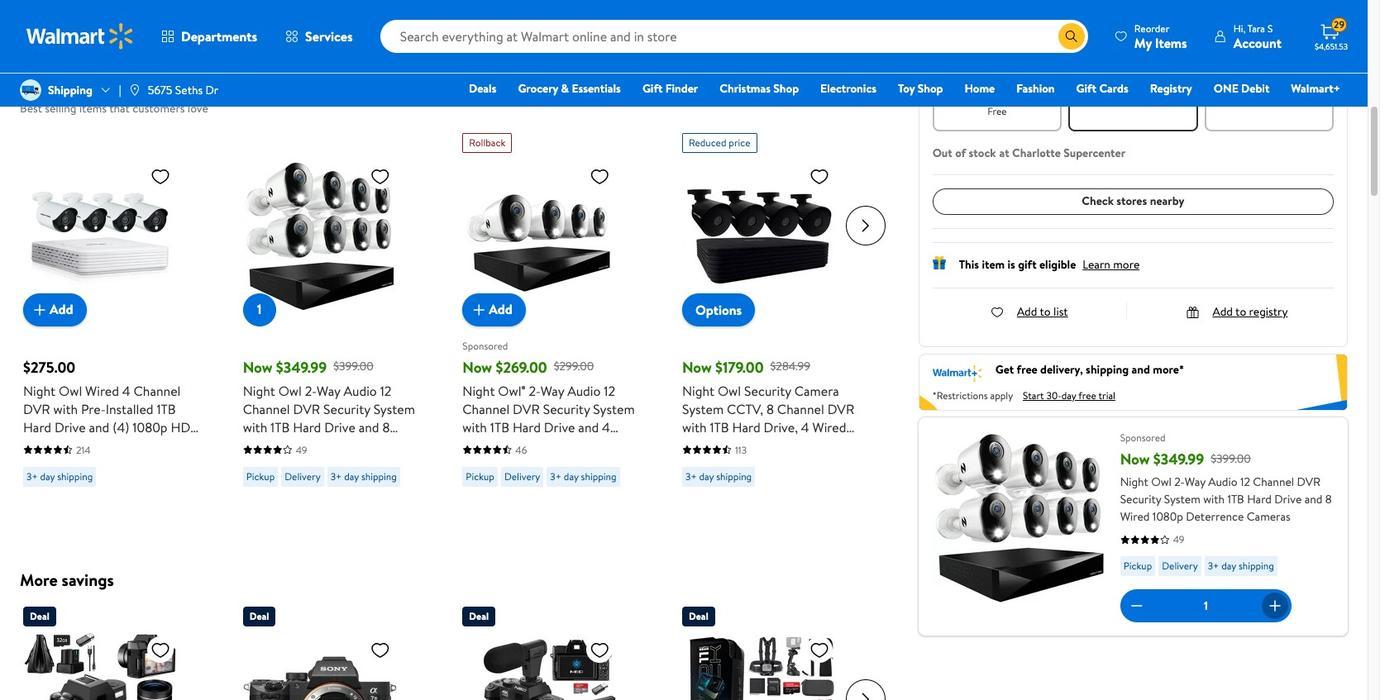 Task type: locate. For each thing, give the bounding box(es) containing it.
this inside popular items in this category best selling items that customers love
[[139, 77, 166, 99]]

free right get
[[1017, 362, 1038, 378]]

deal up gopro hero11 black (new) - 27mp waterproof camera with 5.3k video + 64gb card and diginerds 50-piece action kit image
[[689, 610, 709, 624]]

2 add button from the left
[[463, 293, 526, 326]]

1 vertical spatial check
[[1082, 193, 1114, 210]]

this up customers on the top of the page
[[139, 77, 166, 99]]

add button
[[23, 293, 87, 326], [463, 293, 526, 326]]

channel inside $275.00 night owl wired 4 channel dvr with pre-installed 1tb hard drive and (4) 1080p hd wired spotlight cameras
[[134, 382, 181, 400]]

$275.00 night owl wired 4 channel dvr with pre-installed 1tb hard drive and (4) 1080p hd wired spotlight cameras
[[23, 357, 191, 455]]

day
[[1062, 389, 1077, 403], [40, 470, 55, 484], [344, 470, 359, 484], [564, 470, 579, 484], [699, 470, 714, 484], [1222, 560, 1237, 574]]

vision
[[799, 473, 834, 491]]

stores
[[1117, 193, 1148, 210]]

nearby right stores at the right top
[[1151, 193, 1185, 210]]

0 vertical spatial items
[[79, 77, 118, 99]]

$349.99
[[276, 357, 327, 378], [1154, 449, 1205, 470]]

deal
[[30, 610, 49, 624], [250, 610, 269, 624], [469, 610, 489, 624], [689, 610, 709, 624]]

cameras inside sponsored now $269.00 $299.00 night owl® 2-way audio 12 channel dvr security system with 1tb hard drive and 4 wired 1080p deterrence cameras
[[463, 455, 513, 473]]

0 vertical spatial $399.00
[[334, 358, 374, 375]]

12 inside 'sponsored now $349.99 $399.00 night owl 2-way audio 12 channel dvr security system with 1tb hard drive and 8 wired 1080p deterrence cameras'
[[1241, 474, 1251, 491]]

dvr inside now $349.99 $399.00 night owl 2-way audio 12 channel dvr security system with 1tb hard drive and 8 wired 1080p deterrence cameras
[[293, 400, 320, 418]]

way for $269.00
[[541, 382, 565, 400]]

1 vertical spatial 1
[[1205, 598, 1209, 615]]

0 horizontal spatial 4
[[122, 382, 130, 400]]

night inside $275.00 night owl wired 4 channel dvr with pre-installed 1tb hard drive and (4) 1080p hd wired spotlight cameras
[[23, 382, 56, 400]]

audio for $269.00
[[568, 382, 601, 400]]

1 vertical spatial 49
[[1174, 533, 1185, 547]]

now inside now $349.99 $399.00 night owl 2-way audio 12 channel dvr security system with 1tb hard drive and 8 wired 1080p deterrence cameras
[[243, 357, 273, 378]]

dvr for $284.99
[[828, 400, 855, 418]]

deal up sony a7iii full frame mirrorless interchangeable lens camera (body only) ilce-7m3 "image"
[[250, 610, 269, 624]]

drive inside now $349.99 $399.00 night owl 2-way audio 12 channel dvr security system with 1tb hard drive and 8 wired 1080p deterrence cameras
[[324, 418, 356, 436]]

1 horizontal spatial shipping
[[976, 76, 1019, 92]]

1 horizontal spatial add button
[[463, 293, 526, 326]]

wired
[[85, 382, 119, 400], [813, 418, 847, 436], [23, 436, 57, 455], [243, 436, 277, 455], [463, 436, 497, 455], [1121, 509, 1150, 526]]

walmart+ link
[[1284, 79, 1349, 98]]

night
[[23, 382, 56, 400], [243, 382, 275, 400], [463, 382, 495, 400], [683, 382, 715, 400], [764, 473, 796, 491], [1121, 474, 1149, 491]]

deals link
[[462, 79, 504, 98]]

gift left cards
[[1077, 80, 1097, 97]]

best
[[20, 100, 42, 117]]

christmas shop
[[720, 80, 799, 97]]

add to list
[[1018, 303, 1069, 320]]

pickup inside now $349.99 group
[[1124, 560, 1153, 574]]

 image
[[20, 79, 41, 101], [128, 84, 141, 97]]

delivery inside delivery out of stock
[[1249, 76, 1291, 92]]

out of stock at charlotte supercenter
[[933, 144, 1126, 161]]

sponsored
[[463, 339, 508, 353], [1121, 431, 1166, 445]]

now $349.99 $399.00 night owl 2-way audio 12 channel dvr security system with 1tb hard drive and 8 wired 1080p deterrence cameras
[[243, 357, 415, 473]]

12 inside now $349.99 $399.00 night owl 2-way audio 12 channel dvr security system with 1tb hard drive and 8 wired 1080p deterrence cameras
[[380, 382, 392, 400]]

one
[[1214, 80, 1239, 97]]

now down 1 button on the left
[[243, 357, 273, 378]]

deal up nbd digital camera 48mp 4k video camera 3.0 inch flip screen camcorder youtube vlogging camera with wide angle lens and 16x digital zoom photography camera
[[469, 610, 489, 624]]

1 horizontal spatial 8
[[767, 400, 774, 418]]

1 horizontal spatial night owl 2-way audio 12 channel dvr security system with 1tb hard drive and 8 wired 1080p deterrence cameras image
[[932, 431, 1108, 607]]

12 for $349.99
[[1241, 474, 1251, 491]]

out inside delivery out of stock
[[1243, 91, 1260, 105]]

and inside banner
[[1132, 362, 1151, 378]]

0 vertical spatial sponsored
[[463, 339, 508, 353]]

gifting made easy image
[[933, 256, 946, 269]]

shop right christmas
[[774, 80, 799, 97]]

$269.00
[[496, 357, 547, 378]]

1 horizontal spatial 49
[[1174, 533, 1185, 547]]

now left $269.00
[[463, 357, 492, 378]]

2- for $349.99
[[1175, 474, 1185, 491]]

check left stores at the right top
[[1082, 193, 1114, 210]]

channel inside 'sponsored now $349.99 $399.00 night owl 2-way audio 12 channel dvr security system with 1tb hard drive and 8 wired 1080p deterrence cameras'
[[1254, 474, 1295, 491]]

1 horizontal spatial 4
[[602, 418, 610, 436]]

0 horizontal spatial free
[[1017, 362, 1038, 378]]

out right one
[[1243, 91, 1260, 105]]

18
[[1020, 91, 1028, 105]]

of down intent image for delivery at the right top of the page
[[1262, 91, 1271, 105]]

1 vertical spatial nearby
[[1151, 193, 1185, 210]]

2- inside now $349.99 $399.00 night owl 2-way audio 12 channel dvr security system with 1tb hard drive and 8 wired 1080p deterrence cameras
[[305, 382, 317, 400]]

night inside now $349.99 $399.00 night owl 2-way audio 12 channel dvr security system with 1tb hard drive and 8 wired 1080p deterrence cameras
[[243, 382, 275, 400]]

out left 'at'
[[933, 144, 953, 161]]

3 deal from the left
[[469, 610, 489, 624]]

sponsored down get free delivery, shipping and more* banner
[[1121, 431, 1166, 445]]

1 horizontal spatial shop
[[918, 80, 944, 97]]

1 to from the left
[[1040, 303, 1051, 320]]

0 horizontal spatial 8
[[383, 418, 390, 436]]

shop for toy shop
[[918, 80, 944, 97]]

1 vertical spatial this
[[139, 77, 166, 99]]

0 vertical spatial out
[[1243, 91, 1260, 105]]

2 deal from the left
[[250, 610, 269, 624]]

5675 seths dr
[[148, 82, 219, 98]]

dvr
[[23, 400, 50, 418], [293, 400, 320, 418], [513, 400, 540, 418], [828, 400, 855, 418], [1298, 474, 1321, 491]]

1 horizontal spatial add to cart image
[[469, 300, 489, 320]]

1 gift from the left
[[643, 80, 663, 97]]

to for registry
[[1236, 303, 1247, 320]]

customers
[[133, 100, 185, 117]]

my
[[1135, 34, 1153, 52]]

0 horizontal spatial deterrence
[[318, 436, 384, 455]]

check down intent image for pickup
[[1104, 91, 1132, 105]]

deterrence for $349.99
[[1187, 509, 1245, 526]]

add to favorites list, night owl security camera system cctv, 8 channel dvr with 1tb hard drive, 4 wired 1080p hd surveillance bullet cameras, indoor outdoor cameras with night vision image
[[810, 166, 830, 187]]

49
[[296, 443, 307, 457], [1174, 533, 1185, 547]]

0 vertical spatial $349.99
[[276, 357, 327, 378]]

2 horizontal spatial 12
[[1241, 474, 1251, 491]]

add left registry
[[1213, 303, 1234, 320]]

2 add to cart image from the left
[[469, 300, 489, 320]]

apply
[[991, 389, 1014, 403]]

2 horizontal spatial 8
[[1326, 492, 1333, 508]]

item
[[982, 256, 1005, 273]]

dvr inside $275.00 night owl wired 4 channel dvr with pre-installed 1tb hard drive and (4) 1080p hd wired spotlight cameras
[[23, 400, 50, 418]]

5675
[[148, 82, 172, 98]]

hd inside now $179.00 $284.99 night owl security camera system cctv, 8 channel dvr with 1tb hard drive, 4 wired 1080p hd surveillance bullet cameras, indoor outdoor cameras with night vision
[[721, 436, 740, 455]]

grocery
[[518, 80, 559, 97]]

1 add button from the left
[[23, 293, 87, 326]]

stock left 'at'
[[969, 144, 997, 161]]

wired inside sponsored now $269.00 $299.00 night owl® 2-way audio 12 channel dvr security system with 1tb hard drive and 4 wired 1080p deterrence cameras
[[463, 436, 497, 455]]

shipping
[[976, 76, 1019, 92], [48, 82, 93, 98]]

0 vertical spatial 49
[[296, 443, 307, 457]]

add to cart image for night owl wired 4 channel dvr with pre-installed 1tb hard drive and (4) 1080p hd wired spotlight cameras image
[[30, 300, 50, 320]]

now down get free delivery, shipping and more* banner
[[1121, 449, 1150, 470]]

4
[[122, 382, 130, 400], [602, 418, 610, 436], [802, 418, 810, 436]]

1 vertical spatial sponsored
[[1121, 431, 1166, 445]]

1 horizontal spatial out
[[1243, 91, 1260, 105]]

0 horizontal spatial 12
[[380, 382, 392, 400]]

1
[[257, 301, 262, 319], [1205, 598, 1209, 615]]

hard inside 'sponsored now $349.99 $399.00 night owl 2-way audio 12 channel dvr security system with 1tb hard drive and 8 wired 1080p deterrence cameras'
[[1248, 492, 1272, 508]]

 image right |
[[128, 84, 141, 97]]

this
[[959, 256, 980, 273]]

wired inside now $349.99 $399.00 night owl 2-way audio 12 channel dvr security system with 1tb hard drive and 8 wired 1080p deterrence cameras
[[243, 436, 277, 455]]

hd right installed
[[171, 418, 191, 436]]

2 horizontal spatial way
[[1185, 474, 1206, 491]]

gift for gift finder
[[643, 80, 663, 97]]

8 inside now $179.00 $284.99 night owl security camera system cctv, 8 channel dvr with 1tb hard drive, 4 wired 1080p hd surveillance bullet cameras, indoor outdoor cameras with night vision
[[767, 400, 774, 418]]

1 vertical spatial night owl 2-way audio 12 channel dvr security system with 1tb hard drive and 8 wired 1080p deterrence cameras image
[[932, 431, 1108, 607]]

2 horizontal spatial audio
[[1209, 474, 1238, 491]]

0 horizontal spatial 1
[[257, 301, 262, 319]]

at
[[1000, 144, 1010, 161]]

8
[[767, 400, 774, 418], [383, 418, 390, 436], [1326, 492, 1333, 508]]

1 vertical spatial free
[[1079, 389, 1097, 403]]

increase quantity night owl 2-way audio 12 channel dvr security system with 1tb hard drive and 8 wired 1080p deterrence cameras, current quantity 1 image
[[1266, 597, 1286, 617]]

of
[[1262, 91, 1271, 105], [956, 144, 966, 161]]

1 vertical spatial of
[[956, 144, 966, 161]]

list
[[1054, 303, 1069, 320]]

0 horizontal spatial hd
[[171, 418, 191, 436]]

sponsored inside 'sponsored now $349.99 $399.00 night owl 2-way audio 12 channel dvr security system with 1tb hard drive and 8 wired 1080p deterrence cameras'
[[1121, 431, 1166, 445]]

$349.99 inside 'sponsored now $349.99 $399.00 night owl 2-way audio 12 channel dvr security system with 1tb hard drive and 8 wired 1080p deterrence cameras'
[[1154, 449, 1205, 470]]

4 deal from the left
[[689, 610, 709, 624]]

free left trial
[[1079, 389, 1097, 403]]

4 inside sponsored now $269.00 $299.00 night owl® 2-way audio 12 channel dvr security system with 1tb hard drive and 4 wired 1080p deterrence cameras
[[602, 418, 610, 436]]

0 horizontal spatial audio
[[344, 382, 377, 400]]

gift cards
[[1077, 80, 1129, 97]]

add button up $275.00
[[23, 293, 87, 326]]

49 inside group
[[1174, 533, 1185, 547]]

product group
[[23, 126, 207, 520], [243, 126, 426, 520], [463, 126, 646, 520], [683, 126, 866, 520], [23, 601, 207, 701], [243, 601, 426, 701], [463, 601, 646, 701], [683, 601, 866, 701]]

this right the get
[[1029, 10, 1053, 30]]

owl
[[59, 382, 82, 400], [279, 382, 302, 400], [718, 382, 741, 400], [1152, 474, 1172, 491]]

shop for christmas shop
[[774, 80, 799, 97]]

sponsored now $349.99 $399.00 night owl 2-way audio 12 channel dvr security system with 1tb hard drive and 8 wired 1080p deterrence cameras
[[1121, 431, 1333, 526]]

walmart+
[[1292, 80, 1341, 97]]

add to favorites list, night owl® 2-way audio 12 channel dvr security system with 1tb hard drive and 4 wired 1080p deterrence cameras image
[[590, 166, 610, 187]]

1 horizontal spatial free
[[1079, 389, 1097, 403]]

search icon image
[[1065, 30, 1079, 43]]

item:
[[1056, 10, 1090, 30]]

1 horizontal spatial 2-
[[529, 382, 541, 400]]

pre-
[[81, 400, 106, 418]]

1 horizontal spatial  image
[[128, 84, 141, 97]]

0 horizontal spatial add button
[[23, 293, 87, 326]]

shipping for shipping
[[48, 82, 93, 98]]

0 horizontal spatial of
[[956, 144, 966, 161]]

hard inside sponsored now $269.00 $299.00 night owl® 2-way audio 12 channel dvr security system with 1tb hard drive and 4 wired 1080p deterrence cameras
[[513, 418, 541, 436]]

stock
[[1274, 91, 1297, 105], [969, 144, 997, 161]]

product group containing now $179.00
[[683, 126, 866, 520]]

deal for nbd digital camera 4k ultra hd 48mp all-in-one vlogging camera with wide angle lens, digital zoom 16x and 3" screen image
[[30, 610, 49, 624]]

channel
[[134, 382, 181, 400], [243, 400, 290, 418], [463, 400, 510, 418], [778, 400, 825, 418], [1254, 474, 1295, 491]]

sponsored now $269.00 $299.00 night owl® 2-way audio 12 channel dvr security system with 1tb hard drive and 4 wired 1080p deterrence cameras
[[463, 339, 635, 473]]

0 horizontal spatial stock
[[969, 144, 997, 161]]

0 horizontal spatial this
[[139, 77, 166, 99]]

next slide for popular items in this category list image
[[846, 206, 886, 245]]

2 horizontal spatial deterrence
[[1187, 509, 1245, 526]]

product group containing now $269.00
[[463, 126, 646, 520]]

love
[[188, 100, 208, 117]]

to left list
[[1040, 303, 1051, 320]]

deterrence for $269.00
[[538, 436, 604, 455]]

items left |
[[79, 77, 118, 99]]

pickup inside pickup check nearby
[[1117, 76, 1151, 92]]

0 vertical spatial 1
[[257, 301, 262, 319]]

$349.99 inside now $349.99 $399.00 night owl 2-way audio 12 channel dvr security system with 1tb hard drive and 8 wired 1080p deterrence cameras
[[276, 357, 327, 378]]

night owl security camera system cctv, 8 channel dvr with 1tb hard drive, 4 wired 1080p hd surveillance bullet cameras, indoor outdoor cameras with night vision image
[[683, 159, 836, 313]]

1 horizontal spatial sponsored
[[1121, 431, 1166, 445]]

to left registry
[[1236, 303, 1247, 320]]

1 horizontal spatial audio
[[568, 382, 601, 400]]

2 horizontal spatial 2-
[[1175, 474, 1185, 491]]

1 horizontal spatial 12
[[604, 382, 616, 400]]

1 vertical spatial $349.99
[[1154, 449, 1205, 470]]

reorder
[[1135, 21, 1170, 35]]

out
[[1243, 91, 1260, 105], [933, 144, 953, 161]]

night owl 2-way audio 12 channel dvr security system with 1tb hard drive and 8 wired 1080p deterrence cameras image
[[243, 159, 397, 313], [932, 431, 1108, 607]]

deterrence
[[318, 436, 384, 455], [538, 436, 604, 455], [1187, 509, 1245, 526]]

drive inside 'sponsored now $349.99 $399.00 night owl 2-way audio 12 channel dvr security system with 1tb hard drive and 8 wired 1080p deterrence cameras'
[[1275, 492, 1302, 508]]

more*
[[1154, 362, 1185, 378]]

stock inside delivery out of stock
[[1274, 91, 1297, 105]]

security inside sponsored now $269.00 $299.00 night owl® 2-way audio 12 channel dvr security system with 1tb hard drive and 4 wired 1080p deterrence cameras
[[543, 400, 590, 418]]

0 vertical spatial this
[[1029, 10, 1053, 30]]

1 horizontal spatial deterrence
[[538, 436, 604, 455]]

0 vertical spatial check
[[1104, 91, 1132, 105]]

0 horizontal spatial add to cart image
[[30, 300, 50, 320]]

add to cart image
[[30, 300, 50, 320], [469, 300, 489, 320]]

hd
[[171, 418, 191, 436], [721, 436, 740, 455]]

system inside sponsored now $269.00 $299.00 night owl® 2-way audio 12 channel dvr security system with 1tb hard drive and 4 wired 1080p deterrence cameras
[[593, 400, 635, 418]]

12 for $269.00
[[604, 382, 616, 400]]

nearby inside pickup check nearby
[[1134, 91, 1163, 105]]

 image left "selling"
[[20, 79, 41, 101]]

sponsored up $269.00
[[463, 339, 508, 353]]

decrease quantity night owl 2-way audio 12 channel dvr security system with 1tb hard drive and 8 wired 1080p deterrence cameras, current quantity 1 image
[[1127, 597, 1147, 617]]

12 inside sponsored now $269.00 $299.00 night owl® 2-way audio 12 channel dvr security system with 1tb hard drive and 4 wired 1080p deterrence cameras
[[604, 382, 616, 400]]

day inside get free delivery, shipping and more* banner
[[1062, 389, 1077, 403]]

1 horizontal spatial $349.99
[[1154, 449, 1205, 470]]

1 horizontal spatial of
[[1262, 91, 1271, 105]]

Walmart Site-Wide search field
[[380, 20, 1089, 53]]

0 horizontal spatial shop
[[774, 80, 799, 97]]

s
[[1268, 21, 1274, 35]]

shop inside 'link'
[[918, 80, 944, 97]]

1 horizontal spatial $399.00
[[1211, 451, 1252, 467]]

hd down cctv,
[[721, 436, 740, 455]]

1 vertical spatial $399.00
[[1211, 451, 1252, 467]]

audio inside 'sponsored now $349.99 $399.00 night owl 2-way audio 12 channel dvr security system with 1tb hard drive and 8 wired 1080p deterrence cameras'
[[1209, 474, 1238, 491]]

0 horizontal spatial $399.00
[[334, 358, 374, 375]]

day inside now $349.99 group
[[1222, 560, 1237, 574]]

hard
[[23, 418, 51, 436], [293, 418, 321, 436], [513, 418, 541, 436], [733, 418, 761, 436], [1248, 492, 1272, 508]]

1 shop from the left
[[774, 80, 799, 97]]

reduced
[[689, 135, 727, 149]]

dvr inside now $179.00 $284.99 night owl security camera system cctv, 8 channel dvr with 1tb hard drive, 4 wired 1080p hd surveillance bullet cameras, indoor outdoor cameras with night vision
[[828, 400, 855, 418]]

1 horizontal spatial stock
[[1274, 91, 1297, 105]]

add up $275.00
[[50, 301, 73, 319]]

owl inside now $349.99 $399.00 night owl 2-way audio 12 channel dvr security system with 1tb hard drive and 8 wired 1080p deterrence cameras
[[279, 382, 302, 400]]

1 horizontal spatial 1
[[1205, 598, 1209, 615]]

$399.00 inside now $349.99 $399.00 night owl 2-way audio 12 channel dvr security system with 1tb hard drive and 8 wired 1080p deterrence cameras
[[334, 358, 374, 375]]

deal for gopro hero11 black (new) - 27mp waterproof camera with 5.3k video + 64gb card and diginerds 50-piece action kit image
[[689, 610, 709, 624]]

0 vertical spatial stock
[[1274, 91, 1297, 105]]

rollback
[[469, 135, 506, 149]]

cameras
[[115, 436, 166, 455], [243, 455, 293, 473], [463, 455, 513, 473], [683, 473, 733, 491], [1247, 509, 1291, 526]]

way inside sponsored now $269.00 $299.00 night owl® 2-way audio 12 channel dvr security system with 1tb hard drive and 4 wired 1080p deterrence cameras
[[541, 382, 565, 400]]

1 vertical spatial out
[[933, 144, 953, 161]]

add button up $269.00
[[463, 293, 526, 326]]

2 shop from the left
[[918, 80, 944, 97]]

night owl® 2-way audio 12 channel dvr security system with 1tb hard drive and 4 wired 1080p deterrence cameras image
[[463, 159, 617, 313]]

add to registry button
[[1187, 303, 1289, 320]]

0 horizontal spatial to
[[1040, 303, 1051, 320]]

0 horizontal spatial way
[[317, 382, 341, 400]]

sponsored inside sponsored now $269.00 $299.00 night owl® 2-way audio 12 channel dvr security system with 1tb hard drive and 4 wired 1080p deterrence cameras
[[463, 339, 508, 353]]

now left $179.00
[[683, 357, 712, 378]]

now inside sponsored now $269.00 $299.00 night owl® 2-way audio 12 channel dvr security system with 1tb hard drive and 4 wired 1080p deterrence cameras
[[463, 357, 492, 378]]

drive inside $275.00 night owl wired 4 channel dvr with pre-installed 1tb hard drive and (4) 1080p hd wired spotlight cameras
[[55, 418, 86, 436]]

0 horizontal spatial gift
[[643, 80, 663, 97]]

0 horizontal spatial sponsored
[[463, 339, 508, 353]]

intent image for delivery image
[[1257, 48, 1283, 75]]

get
[[1004, 10, 1025, 30]]

with inside now $349.99 $399.00 night owl 2-way audio 12 channel dvr security system with 1tb hard drive and 8 wired 1080p deterrence cameras
[[243, 418, 267, 436]]

stock right debit
[[1274, 91, 1297, 105]]

walmart image
[[26, 23, 134, 50]]

2 to from the left
[[1236, 303, 1247, 320]]

add to favorites list, night owl wired 4 channel dvr with pre-installed 1tb hard drive and (4) 1080p hd wired spotlight cameras image
[[151, 166, 170, 187]]

0 horizontal spatial shipping
[[48, 82, 93, 98]]

items left that
[[79, 100, 107, 117]]

2- inside sponsored now $269.00 $299.00 night owl® 2-way audio 12 channel dvr security system with 1tb hard drive and 4 wired 1080p deterrence cameras
[[529, 382, 541, 400]]

1 horizontal spatial to
[[1236, 303, 1247, 320]]

1080p inside $275.00 night owl wired 4 channel dvr with pre-installed 1tb hard drive and (4) 1080p hd wired spotlight cameras
[[133, 418, 168, 436]]

1 horizontal spatial hd
[[721, 436, 740, 455]]

hard inside $275.00 night owl wired 4 channel dvr with pre-installed 1tb hard drive and (4) 1080p hd wired spotlight cameras
[[23, 418, 51, 436]]

add to favorites list, night owl 2-way audio 12 channel dvr security system with 1tb hard drive and 8 wired 1080p deterrence cameras image
[[370, 166, 390, 187]]

owl®
[[498, 382, 526, 400]]

shop
[[774, 80, 799, 97], [918, 80, 944, 97]]

channel inside now $179.00 $284.99 night owl security camera system cctv, 8 channel dvr with 1tb hard drive, 4 wired 1080p hd surveillance bullet cameras, indoor outdoor cameras with night vision
[[778, 400, 825, 418]]

2 horizontal spatial 4
[[802, 418, 810, 436]]

wired inside now $179.00 $284.99 night owl security camera system cctv, 8 channel dvr with 1tb hard drive, 4 wired 1080p hd surveillance bullet cameras, indoor outdoor cameras with night vision
[[813, 418, 847, 436]]

shop right the toy
[[918, 80, 944, 97]]

deal down more
[[30, 610, 49, 624]]

deterrence inside 'sponsored now $349.99 $399.00 night owl 2-way audio 12 channel dvr security system with 1tb hard drive and 8 wired 1080p deterrence cameras'
[[1187, 509, 1245, 526]]

$299.00
[[554, 358, 594, 375]]

gift left finder
[[643, 80, 663, 97]]

0 vertical spatial of
[[1262, 91, 1271, 105]]

to
[[1040, 303, 1051, 320], [1236, 303, 1247, 320]]

sony a7iii full frame mirrorless interchangeable lens camera (body only) ilce-7m3 image
[[243, 634, 397, 701]]

installed
[[106, 400, 154, 418]]

0 horizontal spatial  image
[[20, 79, 41, 101]]

2 gift from the left
[[1077, 80, 1097, 97]]

nearby right cards
[[1134, 91, 1163, 105]]

deals
[[469, 80, 497, 97]]

1 horizontal spatial gift
[[1077, 80, 1097, 97]]

gift finder link
[[635, 79, 706, 98]]

add to favorites list, sony a7iii full frame mirrorless interchangeable lens camera (body only) ilce-7m3 image
[[370, 640, 390, 661]]

0 vertical spatial nearby
[[1134, 91, 1163, 105]]

1 deal from the left
[[30, 610, 49, 624]]

deterrence inside sponsored now $269.00 $299.00 night owl® 2-way audio 12 channel dvr security system with 1tb hard drive and 4 wired 1080p deterrence cameras
[[538, 436, 604, 455]]

0 horizontal spatial night owl 2-way audio 12 channel dvr security system with 1tb hard drive and 8 wired 1080p deterrence cameras image
[[243, 159, 397, 313]]

dvr inside sponsored now $269.00 $299.00 night owl® 2-way audio 12 channel dvr security system with 1tb hard drive and 4 wired 1080p deterrence cameras
[[513, 400, 540, 418]]

0 horizontal spatial 2-
[[305, 382, 317, 400]]

indoor
[[739, 455, 777, 473]]

gopro hero11 black (new) - 27mp waterproof camera with 5.3k video + 64gb card and diginerds 50-piece action kit image
[[683, 634, 836, 701]]

0 horizontal spatial $349.99
[[276, 357, 327, 378]]

of left 'at'
[[956, 144, 966, 161]]

selling
[[45, 100, 77, 117]]

1 horizontal spatial this
[[1029, 10, 1053, 30]]

1 horizontal spatial way
[[541, 382, 565, 400]]

1080p
[[133, 418, 168, 436], [280, 436, 315, 455], [500, 436, 535, 455], [683, 436, 718, 455], [1153, 509, 1184, 526]]

seths
[[175, 82, 203, 98]]

deal for sony a7iii full frame mirrorless interchangeable lens camera (body only) ilce-7m3 "image"
[[250, 610, 269, 624]]

1 add to cart image from the left
[[30, 300, 50, 320]]

3+ inside now $349.99 group
[[1208, 560, 1220, 574]]

items
[[79, 77, 118, 99], [79, 100, 107, 117]]

shipping arrives dec 18 free
[[967, 76, 1028, 118]]



Task type: vqa. For each thing, say whether or not it's contained in the screenshot.
'Add to Favorites list, New-Skin Liquid Bandage, Waterproof Bandage for Scrapes and Minor Cuts, 0.3 fl oz' icon
no



Task type: describe. For each thing, give the bounding box(es) containing it.
this for get
[[1029, 10, 1053, 30]]

8 inside now $349.99 $399.00 night owl 2-way audio 12 channel dvr security system with 1tb hard drive and 8 wired 1080p deterrence cameras
[[383, 418, 390, 436]]

security inside now $179.00 $284.99 night owl security camera system cctv, 8 channel dvr with 1tb hard drive, 4 wired 1080p hd surveillance bullet cameras, indoor outdoor cameras with night vision
[[745, 382, 792, 400]]

outdoor
[[780, 455, 829, 473]]

2- for $269.00
[[529, 382, 541, 400]]

next slide for more savings list image
[[846, 680, 886, 701]]

nearby for pickup check nearby
[[1134, 91, 1163, 105]]

channel for $349.99
[[1254, 474, 1295, 491]]

$284.99
[[771, 358, 811, 375]]

and inside $275.00 night owl wired 4 channel dvr with pre-installed 1tb hard drive and (4) 1080p hd wired spotlight cameras
[[89, 418, 109, 436]]

4 inside $275.00 night owl wired 4 channel dvr with pre-installed 1tb hard drive and (4) 1080p hd wired spotlight cameras
[[122, 382, 130, 400]]

1tb inside 'sponsored now $349.99 $399.00 night owl 2-way audio 12 channel dvr security system with 1tb hard drive and 8 wired 1080p deterrence cameras'
[[1228, 492, 1245, 508]]

home link
[[958, 79, 1003, 98]]

Search search field
[[380, 20, 1089, 53]]

audio for $349.99
[[1209, 474, 1238, 491]]

owl inside $275.00 night owl wired 4 channel dvr with pre-installed 1tb hard drive and (4) 1080p hd wired spotlight cameras
[[59, 382, 82, 400]]

get
[[996, 362, 1015, 378]]

shipping inside get free delivery, shipping and more* banner
[[1086, 362, 1129, 378]]

hd inside $275.00 night owl wired 4 channel dvr with pre-installed 1tb hard drive and (4) 1080p hd wired spotlight cameras
[[171, 418, 191, 436]]

add to cart image for night owl® 2-way audio 12 channel dvr security system with 1tb hard drive and 4 wired 1080p deterrence cameras image on the left top of the page
[[469, 300, 489, 320]]

product group containing now $349.99
[[243, 126, 426, 520]]

registry
[[1151, 80, 1193, 97]]

drive inside sponsored now $269.00 $299.00 night owl® 2-way audio 12 channel dvr security system with 1tb hard drive and 4 wired 1080p deterrence cameras
[[544, 418, 575, 436]]

more savings
[[20, 569, 114, 592]]

$4,651.53
[[1315, 41, 1349, 52]]

electronics link
[[813, 79, 884, 98]]

nbd digital camera 48mp 4k video camera 3.0 inch flip screen camcorder youtube vlogging camera with wide angle lens and 16x digital zoom photography camera image
[[463, 634, 617, 701]]

reduced price
[[689, 135, 751, 149]]

departments button
[[147, 17, 271, 56]]

bullet
[[815, 436, 849, 455]]

and inside 'sponsored now $349.99 $399.00 night owl 2-way audio 12 channel dvr security system with 1tb hard drive and 8 wired 1080p deterrence cameras'
[[1305, 492, 1323, 508]]

delivery inside now $349.99 group
[[1163, 560, 1199, 574]]

*restrictions apply
[[933, 389, 1014, 403]]

in
[[122, 77, 135, 99]]

get free delivery, shipping and more* banner
[[919, 354, 1349, 411]]

that
[[109, 100, 130, 117]]

1080p inside now $349.99 $399.00 night owl 2-way audio 12 channel dvr security system with 1tb hard drive and 8 wired 1080p deterrence cameras
[[280, 436, 315, 455]]

hard inside now $179.00 $284.99 night owl security camera system cctv, 8 channel dvr with 1tb hard drive, 4 wired 1080p hd surveillance bullet cameras, indoor outdoor cameras with night vision
[[733, 418, 761, 436]]

tara
[[1248, 21, 1266, 35]]

home
[[965, 80, 995, 97]]

channel inside now $349.99 $399.00 night owl 2-way audio 12 channel dvr security system with 1tb hard drive and 8 wired 1080p deterrence cameras
[[243, 400, 290, 418]]

to for list
[[1040, 303, 1051, 320]]

0 horizontal spatial 49
[[296, 443, 307, 457]]

system inside now $179.00 $284.99 night owl security camera system cctv, 8 channel dvr with 1tb hard drive, 4 wired 1080p hd surveillance bullet cameras, indoor outdoor cameras with night vision
[[683, 400, 724, 418]]

intent image for shipping image
[[984, 48, 1011, 75]]

hard inside now $349.99 $399.00 night owl 2-way audio 12 channel dvr security system with 1tb hard drive and 8 wired 1080p deterrence cameras
[[293, 418, 321, 436]]

with inside sponsored now $269.00 $299.00 night owl® 2-way audio 12 channel dvr security system with 1tb hard drive and 4 wired 1080p deterrence cameras
[[463, 418, 487, 436]]

gift
[[1019, 256, 1037, 273]]

you'll
[[966, 10, 1000, 30]]

delivery,
[[1041, 362, 1084, 378]]

charlotte
[[1013, 144, 1061, 161]]

add up $269.00
[[489, 301, 513, 319]]

owl inside 'sponsored now $349.99 $399.00 night owl 2-way audio 12 channel dvr security system with 1tb hard drive and 8 wired 1080p deterrence cameras'
[[1152, 474, 1172, 491]]

1080p inside 'sponsored now $349.99 $399.00 night owl 2-way audio 12 channel dvr security system with 1tb hard drive and 8 wired 1080p deterrence cameras'
[[1153, 509, 1184, 526]]

dvr for $269.00
[[513, 400, 540, 418]]

learn more button
[[1083, 256, 1140, 273]]

0 vertical spatial night owl 2-way audio 12 channel dvr security system with 1tb hard drive and 8 wired 1080p deterrence cameras image
[[243, 159, 397, 313]]

system inside now $349.99 $399.00 night owl 2-way audio 12 channel dvr security system with 1tb hard drive and 8 wired 1080p deterrence cameras
[[374, 400, 415, 418]]

gift for gift cards
[[1077, 80, 1097, 97]]

now inside 'sponsored now $349.99 $399.00 night owl 2-way audio 12 channel dvr security system with 1tb hard drive and 8 wired 1080p deterrence cameras'
[[1121, 449, 1150, 470]]

 image for 5675 seths dr
[[128, 84, 141, 97]]

0 vertical spatial free
[[1017, 362, 1038, 378]]

night owl wired 4 channel dvr with pre-installed 1tb hard drive and (4) 1080p hd wired spotlight cameras image
[[23, 159, 177, 313]]

add button for night owl wired 4 channel dvr with pre-installed 1tb hard drive and (4) 1080p hd wired spotlight cameras image
[[23, 293, 87, 326]]

christmas shop link
[[713, 79, 807, 98]]

system inside 'sponsored now $349.99 $399.00 night owl 2-way audio 12 channel dvr security system with 1tb hard drive and 8 wired 1080p deterrence cameras'
[[1165, 492, 1201, 508]]

check inside button
[[1082, 193, 1114, 210]]

intent image for pickup image
[[1120, 48, 1147, 75]]

channel for $269.00
[[463, 400, 510, 418]]

trial
[[1099, 389, 1116, 403]]

grocery & essentials
[[518, 80, 621, 97]]

night inside 'sponsored now $349.99 $399.00 night owl 2-way audio 12 channel dvr security system with 1tb hard drive and 8 wired 1080p deterrence cameras'
[[1121, 474, 1149, 491]]

30-
[[1047, 389, 1062, 403]]

dr
[[206, 82, 219, 98]]

spotlight
[[60, 436, 112, 455]]

add button for night owl® 2-way audio 12 channel dvr security system with 1tb hard drive and 4 wired 1080p deterrence cameras image on the left top of the page
[[463, 293, 526, 326]]

security inside 'sponsored now $349.99 $399.00 night owl 2-way audio 12 channel dvr security system with 1tb hard drive and 8 wired 1080p deterrence cameras'
[[1121, 492, 1162, 508]]

toy shop link
[[891, 79, 951, 98]]

free
[[988, 104, 1007, 118]]

walmart plus image
[[933, 362, 983, 382]]

add left list
[[1018, 303, 1038, 320]]

check stores nearby
[[1082, 193, 1185, 210]]

deterrence inside now $349.99 $399.00 night owl 2-way audio 12 channel dvr security system with 1tb hard drive and 8 wired 1080p deterrence cameras
[[318, 436, 384, 455]]

grocery & essentials link
[[511, 79, 629, 98]]

account
[[1234, 34, 1282, 52]]

departments
[[181, 27, 257, 46]]

1 vertical spatial stock
[[969, 144, 997, 161]]

next image image
[[68, 24, 82, 38]]

options
[[696, 301, 742, 319]]

0 horizontal spatial out
[[933, 144, 953, 161]]

owl inside now $179.00 $284.99 night owl security camera system cctv, 8 channel dvr with 1tb hard drive, 4 wired 1080p hd surveillance bullet cameras, indoor outdoor cameras with night vision
[[718, 382, 741, 400]]

1tb inside $275.00 night owl wired 4 channel dvr with pre-installed 1tb hard drive and (4) 1080p hd wired spotlight cameras
[[157, 400, 176, 418]]

1tb inside now $349.99 $399.00 night owl 2-way audio 12 channel dvr security system with 1tb hard drive and 8 wired 1080p deterrence cameras
[[271, 418, 290, 436]]

security inside now $349.99 $399.00 night owl 2-way audio 12 channel dvr security system with 1tb hard drive and 8 wired 1080p deterrence cameras
[[323, 400, 371, 418]]

29
[[1335, 18, 1345, 32]]

cctv,
[[727, 400, 764, 418]]

check stores nearby button
[[933, 188, 1334, 215]]

eligible
[[1040, 256, 1077, 273]]

shipping inside now $349.99 group
[[1239, 560, 1275, 574]]

deal for nbd digital camera 48mp 4k video camera 3.0 inch flip screen camcorder youtube vlogging camera with wide angle lens and 16x digital zoom photography camera
[[469, 610, 489, 624]]

more
[[1114, 256, 1140, 273]]

drive,
[[764, 418, 798, 436]]

start
[[1023, 389, 1045, 403]]

learn
[[1083, 256, 1111, 273]]

christmas
[[720, 80, 771, 97]]

registry
[[1250, 303, 1289, 320]]

1tb inside now $179.00 $284.99 night owl security camera system cctv, 8 channel dvr with 1tb hard drive, 4 wired 1080p hd surveillance bullet cameras, indoor outdoor cameras with night vision
[[710, 418, 730, 436]]

services button
[[271, 17, 367, 56]]

night inside sponsored now $269.00 $299.00 night owl® 2-way audio 12 channel dvr security system with 1tb hard drive and 4 wired 1080p deterrence cameras
[[463, 382, 495, 400]]

add to favorites list, nbd digital camera 4k ultra hd 48mp all-in-one vlogging camera with wide angle lens, digital zoom 16x and 3" screen image
[[151, 640, 170, 661]]

now $349.99 group
[[919, 418, 1349, 636]]

$179.00
[[716, 357, 764, 378]]

get free delivery, shipping and more*
[[996, 362, 1185, 378]]

start 30-day free trial
[[1023, 389, 1116, 403]]

$275.00
[[23, 357, 75, 378]]

cameras inside $275.00 night owl wired 4 channel dvr with pre-installed 1tb hard drive and (4) 1080p hd wired spotlight cameras
[[115, 436, 166, 455]]

1 inside now $349.99 group
[[1205, 598, 1209, 615]]

of inside delivery out of stock
[[1262, 91, 1271, 105]]

1 vertical spatial items
[[79, 100, 107, 117]]

fashion link
[[1009, 79, 1063, 98]]

cameras inside now $349.99 $399.00 night owl 2-way audio 12 channel dvr security system with 1tb hard drive and 8 wired 1080p deterrence cameras
[[243, 455, 293, 473]]

audio inside now $349.99 $399.00 night owl 2-way audio 12 channel dvr security system with 1tb hard drive and 8 wired 1080p deterrence cameras
[[344, 382, 377, 400]]

add to favorites list, gopro hero11 black (new) - 27mp waterproof camera with 5.3k video + 64gb card and diginerds 50-piece action kit image
[[810, 640, 830, 661]]

214
[[76, 443, 91, 457]]

1 button
[[243, 293, 276, 326]]

*restrictions
[[933, 389, 988, 403]]

savings
[[62, 569, 114, 592]]

dvr for $349.99
[[1298, 474, 1321, 491]]

gift finder
[[643, 80, 699, 97]]

finder
[[666, 80, 699, 97]]

now inside now $179.00 $284.99 night owl security camera system cctv, 8 channel dvr with 1tb hard drive, 4 wired 1080p hd surveillance bullet cameras, indoor outdoor cameras with night vision
[[683, 357, 712, 378]]

with inside 'sponsored now $349.99 $399.00 night owl 2-way audio 12 channel dvr security system with 1tb hard drive and 8 wired 1080p deterrence cameras'
[[1204, 492, 1225, 508]]

add to favorites list, nbd digital camera 48mp 4k video camera 3.0 inch flip screen camcorder youtube vlogging camera with wide angle lens and 16x digital zoom photography camera image
[[590, 640, 610, 661]]

sponsored for $349.99
[[1121, 431, 1166, 445]]

and inside now $349.99 $399.00 night owl 2-way audio 12 channel dvr security system with 1tb hard drive and 8 wired 1080p deterrence cameras
[[359, 418, 379, 436]]

essentials
[[572, 80, 621, 97]]

items
[[1156, 34, 1188, 52]]

dec
[[1000, 91, 1017, 105]]

cameras inside 'sponsored now $349.99 $399.00 night owl 2-way audio 12 channel dvr security system with 1tb hard drive and 8 wired 1080p deterrence cameras'
[[1247, 509, 1291, 526]]

night owl 2-way audio 12 channel dvr security system with 1tb hard drive and 8 wired 1080p deterrence cameras image inside now $349.99 group
[[932, 431, 1108, 607]]

check inside pickup check nearby
[[1104, 91, 1132, 105]]

arrives
[[967, 91, 997, 105]]

pickup check nearby
[[1104, 76, 1163, 105]]

one debit
[[1214, 80, 1270, 97]]

shipping for shipping arrives dec 18 free
[[976, 76, 1019, 92]]

4 inside now $179.00 $284.99 night owl security camera system cctv, 8 channel dvr with 1tb hard drive, 4 wired 1080p hd surveillance bullet cameras, indoor outdoor cameras with night vision
[[802, 418, 810, 436]]

 image for shipping
[[20, 79, 41, 101]]

electronics
[[821, 80, 877, 97]]

now $179.00 $284.99 night owl security camera system cctv, 8 channel dvr with 1tb hard drive, 4 wired 1080p hd surveillance bullet cameras, indoor outdoor cameras with night vision
[[683, 357, 855, 491]]

hi, tara s account
[[1234, 21, 1282, 52]]

product group containing $275.00
[[23, 126, 207, 520]]

1080p inside sponsored now $269.00 $299.00 night owl® 2-way audio 12 channel dvr security system with 1tb hard drive and 4 wired 1080p deterrence cameras
[[500, 436, 535, 455]]

fashion
[[1017, 80, 1055, 97]]

channel for $284.99
[[778, 400, 825, 418]]

this for in
[[139, 77, 166, 99]]

1tb inside sponsored now $269.00 $299.00 night owl® 2-way audio 12 channel dvr security system with 1tb hard drive and 4 wired 1080p deterrence cameras
[[490, 418, 510, 436]]

camera
[[795, 382, 840, 400]]

1080p inside now $179.00 $284.99 night owl security camera system cctv, 8 channel dvr with 1tb hard drive, 4 wired 1080p hd surveillance bullet cameras, indoor outdoor cameras with night vision
[[683, 436, 718, 455]]

with inside $275.00 night owl wired 4 channel dvr with pre-installed 1tb hard drive and (4) 1080p hd wired spotlight cameras
[[53, 400, 78, 418]]

services
[[305, 27, 353, 46]]

debit
[[1242, 80, 1270, 97]]

wired inside 'sponsored now $349.99 $399.00 night owl 2-way audio 12 channel dvr security system with 1tb hard drive and 8 wired 1080p deterrence cameras'
[[1121, 509, 1150, 526]]

way for $349.99
[[1185, 474, 1206, 491]]

one debit link
[[1207, 79, 1278, 98]]

cameras inside now $179.00 $284.99 night owl security camera system cctv, 8 channel dvr with 1tb hard drive, 4 wired 1080p hd surveillance bullet cameras, indoor outdoor cameras with night vision
[[683, 473, 733, 491]]

sponsored for $269.00
[[463, 339, 508, 353]]

nearby for check stores nearby
[[1151, 193, 1185, 210]]

add to list button
[[991, 303, 1069, 320]]

delivery out of stock
[[1243, 76, 1297, 105]]

3+ day shipping inside now $349.99 group
[[1208, 560, 1275, 574]]

price
[[729, 135, 751, 149]]

$399.00 inside 'sponsored now $349.99 $399.00 night owl 2-way audio 12 channel dvr security system with 1tb hard drive and 8 wired 1080p deterrence cameras'
[[1211, 451, 1252, 467]]

cards
[[1100, 80, 1129, 97]]

113
[[735, 443, 747, 457]]

nbd digital camera 4k ultra hd 48mp all-in-one vlogging camera with wide angle lens, digital zoom 16x and 3" screen image
[[23, 634, 177, 701]]

options link
[[683, 293, 755, 326]]

8 inside 'sponsored now $349.99 $399.00 night owl 2-way audio 12 channel dvr security system with 1tb hard drive and 8 wired 1080p deterrence cameras'
[[1326, 492, 1333, 508]]

1 inside button
[[257, 301, 262, 319]]

toy shop
[[898, 80, 944, 97]]

way inside now $349.99 $399.00 night owl 2-way audio 12 channel dvr security system with 1tb hard drive and 8 wired 1080p deterrence cameras
[[317, 382, 341, 400]]

and inside sponsored now $269.00 $299.00 night owl® 2-way audio 12 channel dvr security system with 1tb hard drive and 4 wired 1080p deterrence cameras
[[579, 418, 599, 436]]



